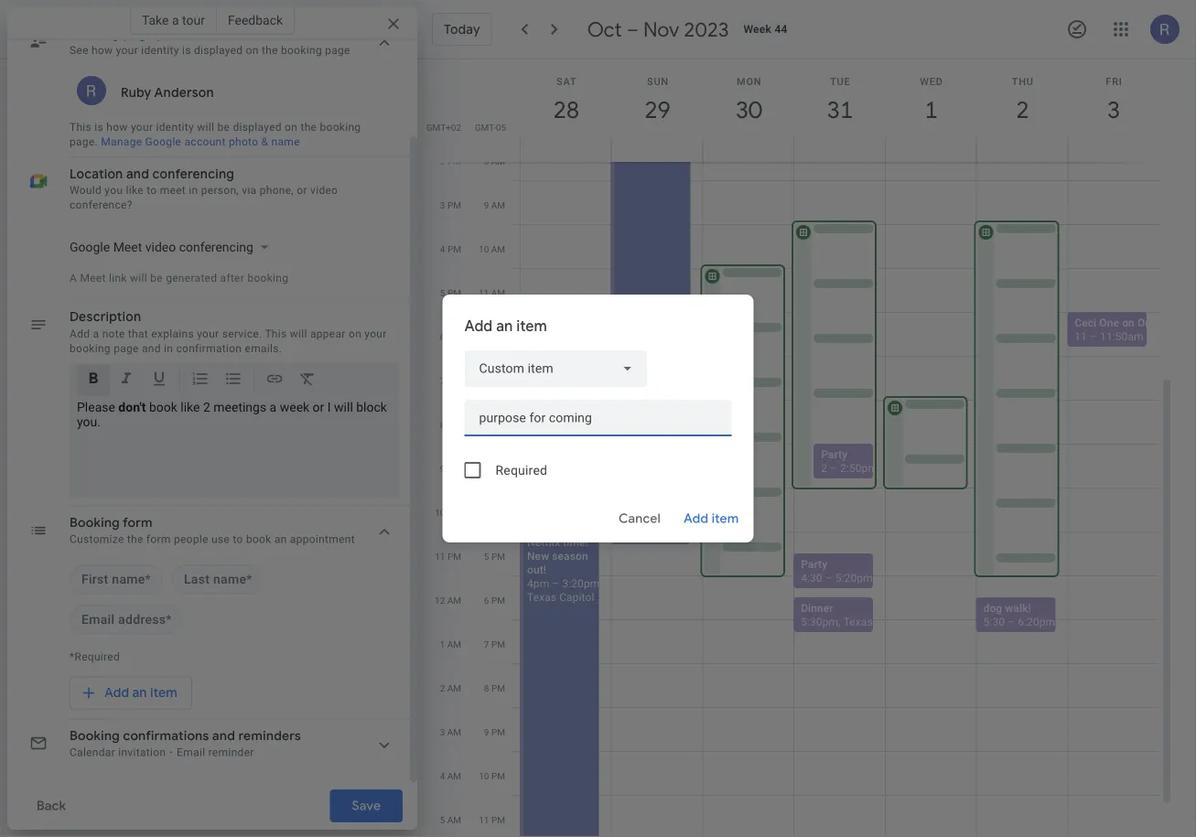 Task type: locate. For each thing, give the bounding box(es) containing it.
netflix inside clean up after netflix binge 3:30 – 4:20pm
[[692, 515, 725, 527]]

10 pm right "4 am"
[[479, 771, 505, 782]]

on down feedback button
[[246, 44, 259, 57]]

none field inside add an item dialog
[[465, 351, 648, 387]]

the right customize
[[127, 534, 143, 547]]

1 down "12 am"
[[440, 639, 445, 650]]

5 down "4 am"
[[440, 815, 445, 826]]

1 down the "12 pm"
[[484, 375, 489, 386]]

booking form customize the form people use to book an appointment
[[70, 516, 355, 547]]

add up the "4:20pm" at the right of the page
[[684, 511, 709, 527]]

1 vertical spatial add an item
[[104, 686, 178, 702]]

how inside this is how your identity will be displayed on the booking page.
[[107, 121, 128, 134]]

booking down feedback button
[[281, 44, 322, 57]]

0 horizontal spatial netflix
[[527, 537, 560, 549]]

an inside add an item dialog
[[496, 317, 513, 336]]

5
[[440, 288, 445, 299], [484, 551, 489, 562], [440, 815, 445, 826]]

2 horizontal spatial item
[[712, 511, 739, 527]]

add item
[[684, 511, 739, 527]]

7 left 1 pm
[[440, 375, 445, 386]]

emails.
[[245, 342, 282, 355]]

11 down the ceci
[[1075, 331, 1088, 343]]

and
[[197, 26, 220, 43], [126, 166, 149, 183], [142, 342, 161, 355]]

0 vertical spatial 3
[[440, 200, 445, 211]]

1 vertical spatial is
[[95, 121, 104, 134]]

pm
[[448, 156, 462, 167], [448, 200, 462, 211], [448, 244, 462, 255], [448, 288, 462, 299], [448, 331, 462, 342], [492, 331, 505, 342], [448, 375, 462, 386], [492, 375, 505, 386], [448, 419, 462, 430], [492, 419, 505, 430], [448, 463, 462, 474], [492, 463, 505, 474], [448, 507, 462, 518], [448, 551, 462, 562], [492, 551, 505, 562], [492, 595, 505, 606], [492, 639, 505, 650], [492, 683, 505, 694], [492, 727, 505, 738], [492, 771, 505, 782], [492, 815, 505, 826]]

party up 4:30
[[801, 559, 828, 571]]

today button
[[432, 13, 492, 46]]

2 down 1 pm
[[484, 419, 489, 430]]

6 pm left the "12 pm"
[[440, 331, 462, 342]]

your up manage
[[131, 121, 153, 134]]

an down address
[[132, 686, 147, 702]]

2 booking from the top
[[70, 516, 120, 532]]

an down 11 am at the top left of the page
[[496, 317, 513, 336]]

to inside the location and conferencing would you like to meet in person, via phone, or video conference?
[[147, 185, 157, 197]]

how up manage
[[107, 121, 128, 134]]

1 vertical spatial netflix
[[527, 537, 560, 549]]

netflix left binge
[[692, 515, 725, 527]]

0 horizontal spatial or
[[297, 185, 308, 197]]

am down 1 am
[[448, 683, 462, 694]]

your right appear
[[365, 328, 387, 341]]

phone,
[[260, 185, 294, 197]]

like right you
[[126, 185, 144, 197]]

like
[[126, 185, 144, 197], [181, 400, 200, 415]]

8
[[484, 156, 489, 167], [440, 419, 445, 430], [484, 683, 489, 694]]

in inside the location and conferencing would you like to meet in person, via phone, or video conference?
[[189, 185, 198, 197]]

am down 8 am
[[492, 200, 505, 211]]

displayed up &
[[233, 121, 282, 134]]

0 vertical spatial identity
[[141, 44, 179, 57]]

on up 11:50am
[[1123, 317, 1135, 330]]

1 horizontal spatial after
[[665, 515, 689, 527]]

party inside party 4:30 – 5:20pm
[[801, 559, 828, 571]]

list item up email address *
[[70, 566, 163, 595]]

book down underline icon
[[149, 400, 178, 415]]

book
[[149, 400, 178, 415], [246, 534, 272, 547]]

6 right "12 am"
[[484, 595, 489, 606]]

people
[[174, 534, 209, 547]]

0 vertical spatial 6 pm
[[440, 331, 462, 342]]

identity inside the booking page photo and name see how your identity is displayed on the booking page
[[141, 44, 179, 57]]

0 vertical spatial the
[[262, 44, 278, 57]]

dog
[[984, 603, 1003, 615]]

3 up 4 pm
[[440, 200, 445, 211]]

please don't
[[77, 400, 146, 415]]

0 vertical spatial an
[[496, 317, 513, 336]]

will up account at the top
[[197, 121, 215, 134]]

6 pm
[[440, 331, 462, 342], [484, 595, 505, 606]]

3 pm down 1 pm
[[484, 463, 505, 474]]

how inside the booking page photo and name see how your identity is displayed on the booking page
[[92, 44, 113, 57]]

item inside button
[[150, 686, 178, 702]]

name right tour
[[223, 26, 257, 43]]

– inside party 2 – 2:50pm
[[831, 462, 838, 475]]

5 pm left new
[[484, 551, 505, 562]]

1 vertical spatial 5 pm
[[484, 551, 505, 562]]

7 pm
[[440, 375, 462, 386], [484, 639, 505, 650]]

ruby
[[121, 85, 152, 101]]

list item containing last name
[[172, 566, 264, 595]]

list item
[[70, 566, 163, 595], [172, 566, 264, 595], [70, 606, 184, 636]]

after
[[220, 272, 245, 285], [665, 515, 689, 527]]

2 horizontal spatial a
[[270, 400, 277, 415]]

add inside description add a note that explains your service. this will appear on your booking page and in confirmation emails.
[[70, 328, 90, 341]]

9 pm left required
[[440, 463, 462, 474]]

booking for booking page photo and name
[[70, 26, 120, 43]]

1 horizontal spatial 6
[[484, 595, 489, 606]]

1 vertical spatial 11 pm
[[479, 815, 505, 826]]

book like 2 meetings a week or i will block you.
[[77, 400, 387, 430]]

1 horizontal spatial is
[[182, 44, 191, 57]]

1 column header from the left
[[520, 60, 612, 163]]

0 vertical spatial this
[[70, 121, 92, 134]]

booking up video
[[320, 121, 361, 134]]

10 am
[[479, 244, 505, 255]]

2 vertical spatial page
[[114, 342, 139, 355]]

address
[[118, 613, 166, 628]]

see
[[70, 44, 89, 57]]

2 horizontal spatial *
[[247, 573, 252, 588]]

underline image
[[150, 370, 168, 391]]

like inside the book like 2 meetings a week or i will block you.
[[181, 400, 200, 415]]

0 horizontal spatial add an item
[[104, 686, 178, 702]]

am up the "12 pm"
[[492, 288, 505, 299]]

am for 12 am
[[448, 595, 462, 606]]

party up 2:50pm
[[822, 449, 848, 462]]

1 vertical spatial the
[[301, 121, 317, 134]]

0 vertical spatial a
[[172, 12, 179, 27]]

a
[[172, 12, 179, 27], [93, 328, 99, 341], [270, 400, 277, 415]]

and inside description add a note that explains your service. this will appear on your booking page and in confirmation emails.
[[142, 342, 161, 355]]

3 up "4 am"
[[440, 727, 445, 738]]

the
[[262, 44, 278, 57], [301, 121, 317, 134], [127, 534, 143, 547]]

booking inside the booking page photo and name see how your identity is displayed on the booking page
[[70, 26, 120, 43]]

1 horizontal spatial the
[[262, 44, 278, 57]]

description
[[70, 310, 141, 326]]

4 for 4 pm
[[440, 244, 445, 255]]

is up the page.
[[95, 121, 104, 134]]

1 vertical spatial how
[[107, 121, 128, 134]]

5 down 4 pm
[[440, 288, 445, 299]]

grid
[[425, 60, 1175, 838]]

party
[[822, 449, 848, 462], [801, 559, 828, 571]]

column header
[[520, 60, 612, 163], [611, 60, 704, 163], [703, 60, 795, 163], [794, 60, 886, 163], [885, 60, 978, 163], [977, 60, 1069, 163], [1068, 60, 1160, 163]]

1 vertical spatial identity
[[156, 121, 194, 134]]

or left video
[[297, 185, 308, 197]]

form
[[123, 516, 153, 532], [146, 534, 171, 547]]

2 vertical spatial and
[[142, 342, 161, 355]]

0 vertical spatial 1
[[484, 375, 489, 386]]

back
[[37, 799, 66, 815]]

netflix
[[692, 515, 725, 527], [527, 537, 560, 549]]

1 vertical spatial displayed
[[233, 121, 282, 134]]

0 vertical spatial is
[[182, 44, 191, 57]]

1 booking from the top
[[70, 26, 120, 43]]

after up the "4:20pm" at the right of the page
[[665, 515, 689, 527]]

google
[[145, 136, 182, 149]]

9 pm right 3 am
[[484, 727, 505, 738]]

netflix up new
[[527, 537, 560, 549]]

booking inside the booking page photo and name see how your identity is displayed on the booking page
[[281, 44, 322, 57]]

a meet link will be generated after booking
[[70, 272, 289, 285]]

0 horizontal spatial a
[[93, 328, 99, 341]]

item
[[517, 317, 548, 336], [712, 511, 739, 527], [150, 686, 178, 702]]

an left the appointment
[[275, 534, 287, 547]]

10 right 4 pm
[[479, 244, 489, 255]]

clean up after netflix binge 3:30 – 4:20pm
[[619, 515, 756, 541]]

0 vertical spatial be
[[217, 121, 230, 134]]

am
[[492, 156, 505, 167], [492, 200, 505, 211], [492, 244, 505, 255], [492, 288, 505, 299], [448, 595, 462, 606], [448, 639, 462, 650], [448, 683, 462, 694], [448, 727, 462, 738], [448, 771, 462, 782], [448, 815, 462, 826]]

– down the up
[[643, 528, 650, 541]]

11 pm right 5 am
[[479, 815, 505, 826]]

None field
[[465, 351, 648, 387]]

2 vertical spatial 10
[[479, 771, 489, 782]]

is inside the booking page photo and name see how your identity is displayed on the booking page
[[182, 44, 191, 57]]

how
[[92, 44, 113, 57], [107, 121, 128, 134]]

– inside party 4:30 – 5:20pm
[[826, 572, 833, 585]]

1 horizontal spatial 2 pm
[[484, 419, 505, 430]]

0 vertical spatial netflix
[[692, 515, 725, 527]]

– inside "ceci one on one 11 – 11:50am"
[[1091, 331, 1098, 343]]

2 vertical spatial an
[[132, 686, 147, 702]]

2 down 1 am
[[440, 683, 445, 694]]

booking
[[281, 44, 322, 57], [320, 121, 361, 134], [248, 272, 289, 285], [70, 342, 111, 355]]

list item down first name *
[[70, 606, 184, 636]]

on inside description add a note that explains your service. this will appear on your booking page and in confirmation emails.
[[349, 328, 362, 341]]

0 horizontal spatial book
[[149, 400, 178, 415]]

3
[[440, 200, 445, 211], [484, 463, 489, 474], [440, 727, 445, 738]]

0 vertical spatial form
[[123, 516, 153, 532]]

1 horizontal spatial 9 pm
[[484, 727, 505, 738]]

page for booking
[[325, 44, 350, 57]]

1 vertical spatial 8 pm
[[484, 683, 505, 694]]

* for email address
[[166, 613, 172, 628]]

cancel
[[619, 511, 661, 527]]

10 pm up "12 am"
[[435, 507, 462, 518]]

0 vertical spatial photo
[[157, 26, 194, 43]]

like inside the location and conferencing would you like to meet in person, via phone, or video conference?
[[126, 185, 144, 197]]

up
[[650, 515, 662, 527]]

0 horizontal spatial in
[[164, 342, 173, 355]]

1 4 from the top
[[440, 244, 445, 255]]

required
[[496, 463, 548, 478]]

1 horizontal spatial an
[[275, 534, 287, 547]]

0 vertical spatial 10 pm
[[435, 507, 462, 518]]

be
[[217, 121, 230, 134], [150, 272, 163, 285]]

10 pm
[[435, 507, 462, 518], [479, 771, 505, 782]]

1 horizontal spatial like
[[181, 400, 200, 415]]

an inside booking form customize the form people use to book an appointment
[[275, 534, 287, 547]]

like down numbered list image
[[181, 400, 200, 415]]

am for 11 am
[[492, 288, 505, 299]]

displayed down tour
[[194, 44, 243, 57]]

your up the ruby
[[116, 44, 138, 57]]

0 vertical spatial 9 pm
[[440, 463, 462, 474]]

4:30
[[801, 572, 823, 585]]

be inside this is how your identity will be displayed on the booking page.
[[217, 121, 230, 134]]

11 pm up "12 am"
[[435, 551, 462, 562]]

0 vertical spatial or
[[297, 185, 308, 197]]

0 vertical spatial 3 pm
[[440, 200, 462, 211]]

0 horizontal spatial 9 pm
[[440, 463, 462, 474]]

0 horizontal spatial item
[[150, 686, 178, 702]]

9 left required
[[440, 463, 445, 474]]

feedback
[[228, 12, 283, 27]]

am for 2 am
[[448, 683, 462, 694]]

7 right 1 am
[[484, 639, 489, 650]]

note
[[102, 328, 125, 341]]

after inside clean up after netflix binge 3:30 – 4:20pm
[[665, 515, 689, 527]]

0 horizontal spatial like
[[126, 185, 144, 197]]

2 one from the left
[[1138, 317, 1158, 330]]

add inside button
[[684, 511, 709, 527]]

2 vertical spatial 3
[[440, 727, 445, 738]]

in inside description add a note that explains your service. this will appear on your booking page and in confirmation emails.
[[164, 342, 173, 355]]

am for 5 am
[[448, 815, 462, 826]]

add an item down 11 am at the top left of the page
[[465, 317, 548, 336]]

meet
[[160, 185, 186, 197]]

9
[[484, 200, 489, 211], [440, 463, 445, 474], [484, 727, 489, 738]]

and down that
[[142, 342, 161, 355]]

on inside the booking page photo and name see how your identity is displayed on the booking page
[[246, 44, 259, 57]]

1 vertical spatial 10
[[435, 507, 445, 518]]

11 pm
[[435, 551, 462, 562], [479, 815, 505, 826]]

take a tour
[[142, 12, 205, 27]]

12 for 12 am
[[435, 595, 445, 606]]

1 horizontal spatial 7
[[484, 639, 489, 650]]

1 horizontal spatial netflix
[[692, 515, 725, 527]]

add down description
[[70, 328, 90, 341]]

1 vertical spatial book
[[246, 534, 272, 547]]

0 horizontal spatial 2 pm
[[440, 156, 462, 167]]

4 left 10 am
[[440, 244, 445, 255]]

2 down numbered list image
[[203, 400, 210, 415]]

1 vertical spatial 4
[[440, 771, 445, 782]]

an
[[496, 317, 513, 336], [275, 534, 287, 547], [132, 686, 147, 702]]

booking
[[70, 26, 120, 43], [70, 516, 120, 532]]

– down the ceci
[[1091, 331, 1098, 343]]

booking inside booking form customize the form people use to book an appointment
[[70, 516, 120, 532]]

list item down the use
[[172, 566, 264, 595]]

your
[[116, 44, 138, 57], [131, 121, 153, 134], [197, 328, 219, 341], [365, 328, 387, 341]]

the inside booking form customize the form people use to book an appointment
[[127, 534, 143, 547]]

2 vertical spatial a
[[270, 400, 277, 415]]

i
[[328, 400, 331, 415]]

am for 1 am
[[448, 639, 462, 650]]

how right see
[[92, 44, 113, 57]]

7 pm left 1 pm
[[440, 375, 462, 386]]

in down conferencing
[[189, 185, 198, 197]]

3 column header from the left
[[703, 60, 795, 163]]

1 vertical spatial this
[[265, 328, 287, 341]]

1 am
[[440, 639, 462, 650]]

account
[[185, 136, 226, 149]]

name
[[223, 26, 257, 43], [272, 136, 300, 149], [112, 573, 145, 588], [213, 573, 247, 588]]

– down walk!
[[1008, 616, 1016, 629]]

this up the page.
[[70, 121, 92, 134]]

am up 2 am
[[448, 639, 462, 650]]

5:30pm
[[801, 616, 839, 629]]

6 left the "12 pm"
[[440, 331, 445, 342]]

am for 3 am
[[448, 727, 462, 738]]

booking up see
[[70, 26, 120, 43]]

1 for 1 pm
[[484, 375, 489, 386]]

nov
[[644, 16, 680, 42]]

this
[[70, 121, 92, 134], [265, 328, 287, 341]]

1 vertical spatial booking
[[70, 516, 120, 532]]

to left meet
[[147, 185, 157, 197]]

party inside party 2 – 2:50pm
[[822, 449, 848, 462]]

bold image
[[84, 370, 103, 391]]

am for 10 am
[[492, 244, 505, 255]]

0 horizontal spatial 6
[[440, 331, 445, 342]]

7 pm right 1 am
[[484, 639, 505, 650]]

list item containing email address
[[70, 606, 184, 636]]

description add a note that explains your service. this will appear on your booking page and in confirmation emails.
[[70, 310, 387, 355]]

0 vertical spatial 5 pm
[[440, 288, 462, 299]]

1 horizontal spatial 12
[[479, 331, 489, 342]]

ceci one on one 11 – 11:50am
[[1075, 317, 1158, 343]]

oct
[[588, 16, 622, 42]]

0 vertical spatial how
[[92, 44, 113, 57]]

1 horizontal spatial to
[[233, 534, 243, 547]]

0 vertical spatial to
[[147, 185, 157, 197]]

1 vertical spatial a
[[93, 328, 99, 341]]

2 vertical spatial the
[[127, 534, 143, 547]]

9 right 3 am
[[484, 727, 489, 738]]

customize
[[70, 534, 124, 547]]

appear
[[310, 328, 346, 341]]

0 horizontal spatial 11 pm
[[435, 551, 462, 562]]

11
[[479, 288, 489, 299], [1075, 331, 1088, 343], [435, 551, 445, 562], [479, 815, 489, 826]]

– right 4:30
[[826, 572, 833, 585]]

generated
[[166, 272, 217, 285]]

1 horizontal spatial book
[[246, 534, 272, 547]]

booking down note
[[70, 342, 111, 355]]

* for first name
[[145, 573, 151, 588]]

2 down 'gmt+02'
[[440, 156, 445, 167]]

4 for 4 am
[[440, 771, 445, 782]]

or left i
[[313, 400, 324, 415]]

1 horizontal spatial this
[[265, 328, 287, 341]]

is
[[182, 44, 191, 57], [95, 121, 104, 134]]

1 horizontal spatial add an item
[[465, 317, 548, 336]]

10 up "12 am"
[[435, 507, 445, 518]]

1 vertical spatial and
[[126, 166, 149, 183]]

0 vertical spatial item
[[517, 317, 548, 336]]

this inside description add a note that explains your service. this will appear on your booking page and in confirmation emails.
[[265, 328, 287, 341]]

am up 1 am
[[448, 595, 462, 606]]

1 horizontal spatial photo
[[229, 136, 259, 149]]

or inside the location and conferencing would you like to meet in person, via phone, or video conference?
[[297, 185, 308, 197]]

identity
[[141, 44, 179, 57], [156, 121, 194, 134]]

1 horizontal spatial be
[[217, 121, 230, 134]]

2 horizontal spatial the
[[301, 121, 317, 134]]

1 vertical spatial 3
[[484, 463, 489, 474]]

or inside the book like 2 meetings a week or i will block you.
[[313, 400, 324, 415]]

2 pm down 1 pm
[[484, 419, 505, 430]]

on up the phone,
[[285, 121, 298, 134]]

1 vertical spatial item
[[712, 511, 739, 527]]

item inside button
[[712, 511, 739, 527]]

0 vertical spatial book
[[149, 400, 178, 415]]

your inside the booking page photo and name see how your identity is displayed on the booking page
[[116, 44, 138, 57]]

3 am
[[440, 727, 462, 738]]

add an item dialog
[[443, 295, 754, 543]]

will inside description add a note that explains your service. this will appear on your booking page and in confirmation emails.
[[290, 328, 307, 341]]

– inside dog walk! 5:30 – 6:20pm
[[1008, 616, 1016, 629]]

form left people
[[146, 534, 171, 547]]

1 horizontal spatial or
[[313, 400, 324, 415]]

5:30
[[984, 616, 1006, 629]]

5:30pm ,
[[801, 616, 844, 629]]

5 column header from the left
[[885, 60, 978, 163]]

to right the use
[[233, 534, 243, 547]]

italic image
[[117, 370, 136, 391]]

identity inside this is how your identity will be displayed on the booking page.
[[156, 121, 194, 134]]

on
[[246, 44, 259, 57], [285, 121, 298, 134], [1123, 317, 1135, 330], [349, 328, 362, 341]]

be left generated
[[150, 272, 163, 285]]

1 one from the left
[[1100, 317, 1120, 330]]

1 horizontal spatial 6 pm
[[484, 595, 505, 606]]

2 4 from the top
[[440, 771, 445, 782]]

name right &
[[272, 136, 300, 149]]

a left note
[[93, 328, 99, 341]]

and left feedback
[[197, 26, 220, 43]]

please
[[77, 400, 115, 415]]

Custom item text field
[[465, 408, 732, 429]]

– right 4pm
[[553, 578, 560, 591]]

after right generated
[[220, 272, 245, 285]]

1 horizontal spatial a
[[172, 12, 179, 27]]

am up 5 am
[[448, 771, 462, 782]]

and inside the booking page photo and name see how your identity is displayed on the booking page
[[197, 26, 220, 43]]

12 down 11 am at the top left of the page
[[479, 331, 489, 342]]

texas
[[527, 592, 557, 604]]

1 pm
[[484, 375, 505, 386]]

first
[[82, 573, 109, 588]]

add down 11 am at the top left of the page
[[465, 317, 493, 336]]

and inside the location and conferencing would you like to meet in person, via phone, or video conference?
[[126, 166, 149, 183]]

page inside description add a note that explains your service. this will appear on your booking page and in confirmation emails.
[[114, 342, 139, 355]]

1 horizontal spatial 1
[[484, 375, 489, 386]]

remove formatting image
[[299, 370, 317, 391]]

on inside "ceci one on one 11 – 11:50am"
[[1123, 317, 1135, 330]]

4
[[440, 244, 445, 255], [440, 771, 445, 782]]

0 vertical spatial party
[[822, 449, 848, 462]]



Task type: vqa. For each thing, say whether or not it's contained in the screenshot.
the to the bottom
yes



Task type: describe. For each thing, give the bounding box(es) containing it.
conferencing
[[153, 166, 235, 183]]

book inside booking form customize the form people use to book an appointment
[[246, 534, 272, 547]]

party for 2
[[822, 449, 848, 462]]

1 vertical spatial 9 pm
[[484, 727, 505, 738]]

5:20pm
[[836, 572, 873, 585]]

last
[[184, 573, 210, 588]]

cancel button
[[611, 497, 670, 541]]

bulleted list image
[[224, 370, 243, 391]]

1 vertical spatial 5
[[484, 551, 489, 562]]

0 vertical spatial 10
[[479, 244, 489, 255]]

0 horizontal spatial 6 pm
[[440, 331, 462, 342]]

block
[[356, 400, 387, 415]]

netflix inside netflix time! new season out! 4pm – 3:20pm texas capitol
[[527, 537, 560, 549]]

2 inside party 2 – 2:50pm
[[822, 462, 828, 475]]

– inside netflix time! new season out! 4pm – 3:20pm texas capitol
[[553, 578, 560, 591]]

1 horizontal spatial 7 pm
[[484, 639, 505, 650]]

4 column header from the left
[[794, 60, 886, 163]]

add an item button
[[70, 678, 192, 711]]

0 vertical spatial 8
[[484, 156, 489, 167]]

an inside add an item button
[[132, 686, 147, 702]]

a inside button
[[172, 12, 179, 27]]

clean
[[619, 515, 647, 527]]

a inside description add a note that explains your service. this will appear on your booking page and in confirmation emails.
[[93, 328, 99, 341]]

the inside the booking page photo and name see how your identity is displayed on the booking page
[[262, 44, 278, 57]]

0 horizontal spatial 7
[[440, 375, 445, 386]]

manage google account photo & name link
[[101, 136, 300, 149]]

4:20pm
[[653, 528, 691, 541]]

add item button
[[677, 497, 747, 541]]

dog walk! 5:30 – 6:20pm
[[984, 603, 1056, 629]]

manage
[[101, 136, 142, 149]]

capitol
[[560, 592, 595, 604]]

12 am
[[435, 595, 462, 606]]

you
[[105, 185, 123, 197]]

grid containing ceci one on one
[[425, 60, 1175, 838]]

dinner
[[801, 603, 834, 615]]

booking up service.
[[248, 272, 289, 285]]

person,
[[201, 185, 239, 197]]

0 vertical spatial 11 pm
[[435, 551, 462, 562]]

– inside clean up after netflix binge 3:30 – 4:20pm
[[643, 528, 650, 541]]

will right link
[[130, 272, 147, 285]]

2 am
[[440, 683, 462, 694]]

3:30
[[619, 528, 640, 541]]

walk!
[[1006, 603, 1032, 615]]

add inside button
[[104, 686, 129, 702]]

am for 9 am
[[492, 200, 505, 211]]

manage google account photo & name
[[101, 136, 300, 149]]

photo inside the booking page photo and name see how your identity is displayed on the booking page
[[157, 26, 194, 43]]

12 for 12 pm
[[479, 331, 489, 342]]

this is how your identity will be displayed on the booking page.
[[70, 121, 361, 149]]

05
[[496, 122, 506, 133]]

on inside this is how your identity will be displayed on the booking page.
[[285, 121, 298, 134]]

0 vertical spatial after
[[220, 272, 245, 285]]

displayed inside this is how your identity will be displayed on the booking page.
[[233, 121, 282, 134]]

5 am
[[440, 815, 462, 826]]

location
[[70, 166, 123, 183]]

1 vertical spatial form
[[146, 534, 171, 547]]

0 horizontal spatial 8 pm
[[440, 419, 462, 430]]

a inside the book like 2 meetings a week or i will block you.
[[270, 400, 277, 415]]

1 horizontal spatial item
[[517, 317, 548, 336]]

11:50am
[[1101, 331, 1144, 343]]

0 horizontal spatial 3 pm
[[440, 200, 462, 211]]

booking for booking form
[[70, 516, 120, 532]]

will inside the book like 2 meetings a week or i will block you.
[[334, 400, 353, 415]]

conference?
[[70, 199, 132, 212]]

6 column header from the left
[[977, 60, 1069, 163]]

7 column header from the left
[[1068, 60, 1160, 163]]

tour
[[182, 12, 205, 27]]

numbered list image
[[191, 370, 210, 391]]

last name *
[[184, 573, 252, 588]]

1 vertical spatial 8
[[440, 419, 445, 430]]

list item containing first name
[[70, 566, 163, 595]]

2 vertical spatial 8
[[484, 683, 489, 694]]

booking page photo and name see how your identity is displayed on the booking page
[[70, 26, 350, 57]]

1 vertical spatial 6 pm
[[484, 595, 505, 606]]

0 horizontal spatial 10 pm
[[435, 507, 462, 518]]

email
[[82, 613, 115, 628]]

2:50pm
[[841, 462, 878, 475]]

1 vertical spatial 10 pm
[[479, 771, 505, 782]]

add an item inside button
[[104, 686, 178, 702]]

11 right 5 am
[[479, 815, 489, 826]]

0 vertical spatial 6
[[440, 331, 445, 342]]

ceci
[[1075, 317, 1097, 330]]

email address *
[[82, 613, 172, 628]]

0 vertical spatial 7 pm
[[440, 375, 462, 386]]

8 am
[[484, 156, 505, 167]]

name inside the booking page photo and name see how your identity is displayed on the booking page
[[223, 26, 257, 43]]

0 horizontal spatial be
[[150, 272, 163, 285]]

link
[[109, 272, 127, 285]]

netflix time! new season out! 4pm – 3:20pm texas capitol
[[527, 537, 600, 604]]

week
[[744, 23, 772, 36]]

displayed inside the booking page photo and name see how your identity is displayed on the booking page
[[194, 44, 243, 57]]

1 for 1 am
[[440, 639, 445, 650]]

video
[[310, 185, 338, 197]]

page for description
[[114, 342, 139, 355]]

,
[[839, 616, 841, 629]]

11 up "12 am"
[[435, 551, 445, 562]]

this inside this is how your identity will be displayed on the booking page.
[[70, 121, 92, 134]]

gmt+02
[[426, 122, 462, 133]]

first name *
[[82, 573, 151, 588]]

am for 8 am
[[492, 156, 505, 167]]

am for 4 am
[[448, 771, 462, 782]]

– right oct
[[627, 16, 639, 42]]

booking inside description add a note that explains your service. this will appear on your booking page and in confirmation emails.
[[70, 342, 111, 355]]

2 inside the book like 2 meetings a week or i will block you.
[[203, 400, 210, 415]]

will inside this is how your identity will be displayed on the booking page.
[[197, 121, 215, 134]]

appointment
[[290, 534, 355, 547]]

party for 4:30
[[801, 559, 828, 571]]

the inside this is how your identity will be displayed on the booking page.
[[301, 121, 317, 134]]

0 vertical spatial page
[[123, 26, 154, 43]]

0 vertical spatial 5
[[440, 288, 445, 299]]

book inside the book like 2 meetings a week or i will block you.
[[149, 400, 178, 415]]

out!
[[527, 564, 547, 577]]

feedback button
[[217, 5, 295, 35]]

44
[[775, 23, 788, 36]]

2 vertical spatial 5
[[440, 815, 445, 826]]

gmt-
[[475, 122, 496, 133]]

3:20pm
[[563, 578, 600, 591]]

0 vertical spatial 2 pm
[[440, 156, 462, 167]]

add an item inside dialog
[[465, 317, 548, 336]]

that
[[128, 328, 148, 341]]

don't
[[118, 400, 146, 415]]

6:20pm
[[1018, 616, 1056, 629]]

season
[[552, 550, 589, 563]]

ruby anderson
[[121, 85, 214, 101]]

4 pm
[[440, 244, 462, 255]]

Description text field
[[77, 400, 392, 492]]

* for last name
[[247, 573, 252, 588]]

4 am
[[440, 771, 462, 782]]

a
[[70, 272, 77, 285]]

11 inside "ceci one on one 11 – 11:50am"
[[1075, 331, 1088, 343]]

1 horizontal spatial 3 pm
[[484, 463, 505, 474]]

1 vertical spatial 6
[[484, 595, 489, 606]]

use
[[212, 534, 230, 547]]

1 horizontal spatial 5 pm
[[484, 551, 505, 562]]

take a tour button
[[130, 5, 217, 35]]

you.
[[77, 415, 101, 430]]

service.
[[222, 328, 262, 341]]

your up confirmation
[[197, 328, 219, 341]]

1 vertical spatial 2 pm
[[484, 419, 505, 430]]

1 horizontal spatial 11 pm
[[479, 815, 505, 826]]

party 4:30 – 5:20pm
[[801, 559, 873, 585]]

0 vertical spatial 9
[[484, 200, 489, 211]]

today
[[444, 21, 480, 38]]

1 horizontal spatial 8 pm
[[484, 683, 505, 694]]

1 vertical spatial photo
[[229, 136, 259, 149]]

back button
[[22, 790, 81, 823]]

party 2 – 2:50pm
[[822, 449, 878, 475]]

binge
[[728, 515, 756, 527]]

2 column header from the left
[[611, 60, 704, 163]]

2023
[[685, 16, 729, 42]]

name right first
[[112, 573, 145, 588]]

page.
[[70, 136, 98, 149]]

anderson
[[154, 85, 214, 101]]

name right last
[[213, 573, 247, 588]]

formatting options toolbar
[[70, 364, 399, 402]]

11 down 10 am
[[479, 288, 489, 299]]

11 am
[[479, 288, 505, 299]]

to inside booking form customize the form people use to book an appointment
[[233, 534, 243, 547]]

your inside this is how your identity will be displayed on the booking page.
[[131, 121, 153, 134]]

insert link image
[[266, 370, 284, 391]]

1 vertical spatial 7
[[484, 639, 489, 650]]

booking inside this is how your identity will be displayed on the booking page.
[[320, 121, 361, 134]]

gmt-05
[[475, 122, 506, 133]]

location and conferencing would you like to meet in person, via phone, or video conference?
[[70, 166, 338, 212]]

2 vertical spatial 9
[[484, 727, 489, 738]]

via
[[242, 185, 257, 197]]

is inside this is how your identity will be displayed on the booking page.
[[95, 121, 104, 134]]

12 pm
[[479, 331, 505, 342]]

1 vertical spatial 9
[[440, 463, 445, 474]]



